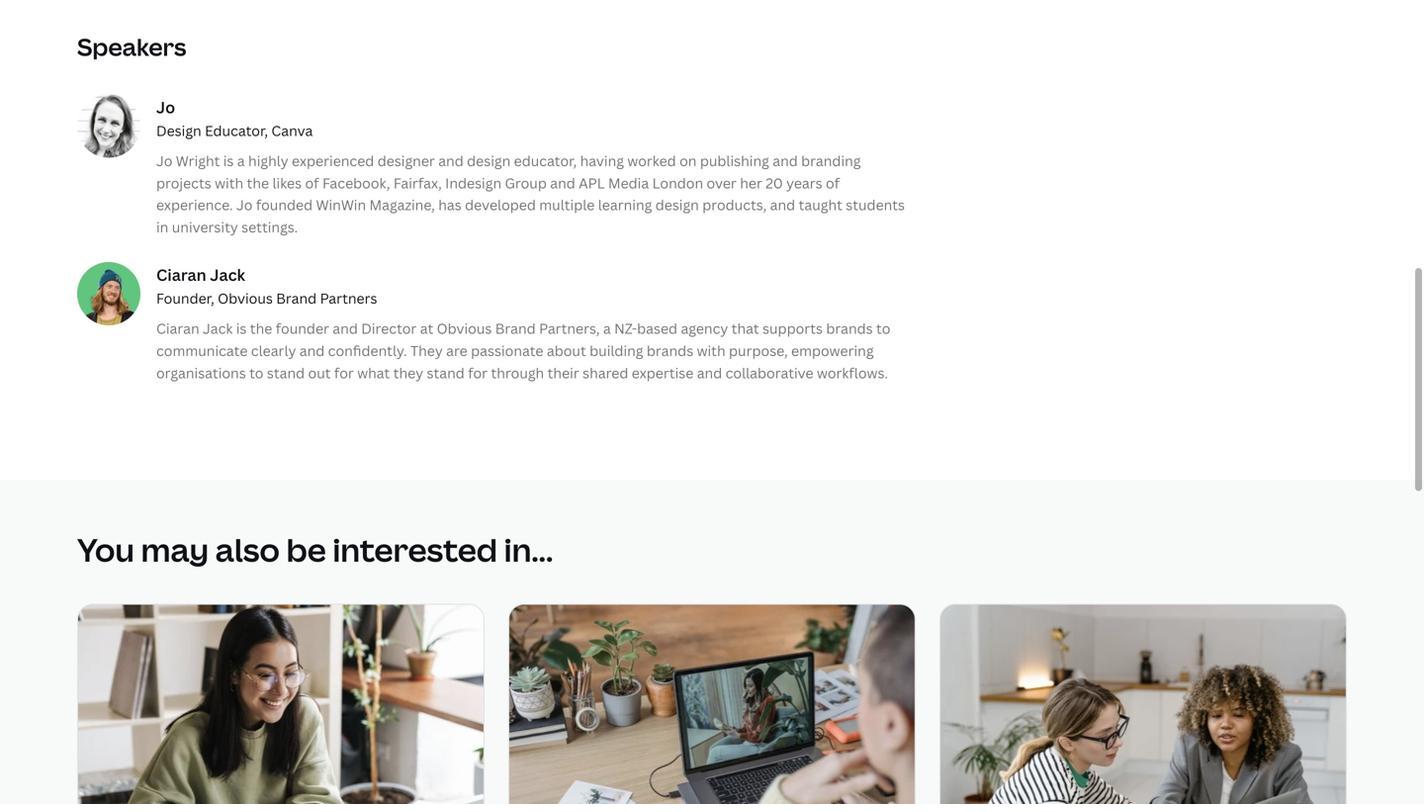 Task type: vqa. For each thing, say whether or not it's contained in the screenshot.
Canva Verified Experts LINK
no



Task type: locate. For each thing, give the bounding box(es) containing it.
jo inside jo design educator, canva
[[156, 96, 175, 118]]

brand up passionate
[[495, 319, 536, 338]]

you
[[77, 528, 134, 572]]

ciaran for ciaran jack founder, obvious brand partners
[[156, 264, 206, 285]]

of right likes
[[305, 173, 319, 192]]

winwin
[[316, 196, 366, 214]]

empowering
[[792, 341, 874, 360]]

0 vertical spatial jo
[[156, 96, 175, 118]]

0 vertical spatial the
[[247, 173, 269, 192]]

1 horizontal spatial stand
[[427, 363, 465, 382]]

in
[[156, 218, 169, 237]]

over
[[707, 173, 737, 192]]

obvious inside the ciaran jack founder, obvious brand partners
[[218, 289, 273, 308]]

1 vertical spatial a
[[603, 319, 611, 338]]

0 horizontal spatial a
[[237, 151, 245, 170]]

brand
[[276, 289, 317, 308], [495, 319, 536, 338]]

that
[[732, 319, 759, 338]]

0 vertical spatial with
[[215, 173, 244, 192]]

on
[[680, 151, 697, 170]]

design down london
[[656, 196, 699, 214]]

0 horizontal spatial brands
[[647, 341, 694, 360]]

stand
[[267, 363, 305, 382], [427, 363, 465, 382]]

to
[[877, 319, 891, 338], [249, 363, 264, 382]]

design
[[156, 121, 202, 140]]

0 vertical spatial obvious
[[218, 289, 273, 308]]

and up 'indesign'
[[438, 151, 464, 170]]

of down branding
[[826, 173, 840, 192]]

brands
[[826, 319, 873, 338], [647, 341, 694, 360]]

0 horizontal spatial stand
[[267, 363, 305, 382]]

is inside jo wright is a highly experienced designer and design educator, having worked on publishing and branding projects with the likes of facebook, fairfax, indesign group and apl media london over her 20 years of experience. jo founded winwin magazine, has developed multiple learning design products, and taught students in university settings.
[[223, 151, 234, 170]]

and
[[438, 151, 464, 170], [773, 151, 798, 170], [550, 173, 576, 192], [770, 196, 796, 214], [333, 319, 358, 338], [300, 341, 325, 360], [697, 363, 722, 382]]

based
[[637, 319, 678, 338]]

0 vertical spatial design
[[467, 151, 511, 170]]

stand down the clearly
[[267, 363, 305, 382]]

years
[[787, 173, 823, 192]]

supports
[[763, 319, 823, 338]]

brand inside ciaran jack is the founder and director at obvious brand partners, a nz-based agency that supports brands to communicate clearly and confidently. they are passionate about building brands with purpose, empowering organisations to stand out for what they stand for through their shared expertise and collaborative workflows.
[[495, 319, 536, 338]]

wright
[[176, 151, 220, 170]]

educator,
[[205, 121, 268, 140]]

obvious up the clearly
[[218, 289, 273, 308]]

and down 20
[[770, 196, 796, 214]]

be
[[286, 528, 326, 572]]

highly
[[248, 151, 289, 170]]

they
[[411, 341, 443, 360]]

2 of from the left
[[826, 173, 840, 192]]

the
[[247, 173, 269, 192], [250, 319, 272, 338]]

their
[[548, 363, 579, 382]]

of
[[305, 173, 319, 192], [826, 173, 840, 192]]

for right out
[[334, 363, 354, 382]]

london
[[653, 173, 704, 192]]

director
[[361, 319, 417, 338]]

0 horizontal spatial for
[[334, 363, 354, 382]]

media
[[608, 173, 649, 192]]

obvious up are
[[437, 319, 492, 338]]

clearly
[[251, 341, 296, 360]]

fairfax,
[[394, 173, 442, 192]]

0 horizontal spatial brand
[[276, 289, 317, 308]]

group
[[505, 173, 547, 192]]

a
[[237, 151, 245, 170], [603, 319, 611, 338]]

1 horizontal spatial to
[[877, 319, 891, 338]]

the down highly
[[247, 173, 269, 192]]

is
[[223, 151, 234, 170], [236, 319, 247, 338]]

0 horizontal spatial is
[[223, 151, 234, 170]]

1 vertical spatial the
[[250, 319, 272, 338]]

expertise
[[632, 363, 694, 382]]

purpose,
[[729, 341, 788, 360]]

facebook,
[[322, 173, 390, 192]]

confidently.
[[328, 341, 407, 360]]

1 vertical spatial jack
[[203, 319, 233, 338]]

with
[[215, 173, 244, 192], [697, 341, 726, 360]]

design
[[467, 151, 511, 170], [656, 196, 699, 214]]

to down the clearly
[[249, 363, 264, 382]]

for
[[334, 363, 354, 382], [468, 363, 488, 382]]

multiple
[[539, 196, 595, 214]]

jack up 'founder,'
[[210, 264, 245, 285]]

0 vertical spatial to
[[877, 319, 891, 338]]

1 horizontal spatial with
[[697, 341, 726, 360]]

organisations
[[156, 363, 246, 382]]

experience.
[[156, 196, 233, 214]]

1 vertical spatial obvious
[[437, 319, 492, 338]]

0 vertical spatial a
[[237, 151, 245, 170]]

designer
[[378, 151, 435, 170]]

1 ciaran from the top
[[156, 264, 206, 285]]

0 vertical spatial brand
[[276, 289, 317, 308]]

and down partners
[[333, 319, 358, 338]]

is up communicate
[[236, 319, 247, 338]]

the up the clearly
[[250, 319, 272, 338]]

developed
[[465, 196, 536, 214]]

jack for ciaran jack is the founder and director at obvious brand partners, a nz-based agency that supports brands to communicate clearly and confidently. they are passionate about building brands with purpose, empowering organisations to stand out for what they stand for through their shared expertise and collaborative workflows.
[[203, 319, 233, 338]]

brands up empowering
[[826, 319, 873, 338]]

with down wright on the top of the page
[[215, 173, 244, 192]]

0 horizontal spatial with
[[215, 173, 244, 192]]

about
[[547, 341, 586, 360]]

partners,
[[539, 319, 600, 338]]

indesign
[[445, 173, 502, 192]]

0 horizontal spatial obvious
[[218, 289, 273, 308]]

canva
[[271, 121, 313, 140]]

jo up settings.
[[236, 196, 253, 214]]

1 stand from the left
[[267, 363, 305, 382]]

and up multiple
[[550, 173, 576, 192]]

jack
[[210, 264, 245, 285], [203, 319, 233, 338]]

0 vertical spatial ciaran
[[156, 264, 206, 285]]

jack inside ciaran jack is the founder and director at obvious brand partners, a nz-based agency that supports brands to communicate clearly and confidently. they are passionate about building brands with purpose, empowering organisations to stand out for what they stand for through their shared expertise and collaborative workflows.
[[203, 319, 233, 338]]

1 horizontal spatial design
[[656, 196, 699, 214]]

design up 'indesign'
[[467, 151, 511, 170]]

brand up founder
[[276, 289, 317, 308]]

jo
[[156, 96, 175, 118], [156, 151, 173, 170], [236, 196, 253, 214]]

a left highly
[[237, 151, 245, 170]]

with inside jo wright is a highly experienced designer and design educator, having worked on publishing and branding projects with the likes of facebook, fairfax, indesign group and apl media london over her 20 years of experience. jo founded winwin magazine, has developed multiple learning design products, and taught students in university settings.
[[215, 173, 244, 192]]

1 vertical spatial is
[[236, 319, 247, 338]]

passionate
[[471, 341, 544, 360]]

1 horizontal spatial a
[[603, 319, 611, 338]]

1 vertical spatial with
[[697, 341, 726, 360]]

with down agency
[[697, 341, 726, 360]]

1 vertical spatial jo
[[156, 151, 173, 170]]

partners
[[320, 289, 377, 308]]

0 vertical spatial jack
[[210, 264, 245, 285]]

ciaran down 'founder,'
[[156, 319, 199, 338]]

2 ciaran from the top
[[156, 319, 199, 338]]

1 vertical spatial brand
[[495, 319, 536, 338]]

1 vertical spatial ciaran
[[156, 319, 199, 338]]

is for design
[[223, 151, 234, 170]]

stand down are
[[427, 363, 465, 382]]

1 horizontal spatial brand
[[495, 319, 536, 338]]

1 horizontal spatial for
[[468, 363, 488, 382]]

ciaran up 'founder,'
[[156, 264, 206, 285]]

is right wright on the top of the page
[[223, 151, 234, 170]]

ciaran jack is the founder and director at obvious brand partners, a nz-based agency that supports brands to communicate clearly and confidently. they are passionate about building brands with purpose, empowering organisations to stand out for what they stand for through their shared expertise and collaborative workflows.
[[156, 319, 891, 382]]

ciaran
[[156, 264, 206, 285], [156, 319, 199, 338]]

2 vertical spatial jo
[[236, 196, 253, 214]]

for down passionate
[[468, 363, 488, 382]]

1 horizontal spatial of
[[826, 173, 840, 192]]

0 vertical spatial is
[[223, 151, 234, 170]]

ciaran inside the ciaran jack founder, obvious brand partners
[[156, 264, 206, 285]]

is inside ciaran jack is the founder and director at obvious brand partners, a nz-based agency that supports brands to communicate clearly and confidently. they are passionate about building brands with purpose, empowering organisations to stand out for what they stand for through their shared expertise and collaborative workflows.
[[236, 319, 247, 338]]

obvious
[[218, 289, 273, 308], [437, 319, 492, 338]]

1 horizontal spatial obvious
[[437, 319, 492, 338]]

projects
[[156, 173, 211, 192]]

1 vertical spatial to
[[249, 363, 264, 382]]

0 horizontal spatial of
[[305, 173, 319, 192]]

1 horizontal spatial is
[[236, 319, 247, 338]]

a inside ciaran jack is the founder and director at obvious brand partners, a nz-based agency that supports brands to communicate clearly and confidently. they are passionate about building brands with purpose, empowering organisations to stand out for what they stand for through their shared expertise and collaborative workflows.
[[603, 319, 611, 338]]

magazine,
[[370, 196, 435, 214]]

jack up communicate
[[203, 319, 233, 338]]

0 vertical spatial brands
[[826, 319, 873, 338]]

jo up projects
[[156, 151, 173, 170]]

at
[[420, 319, 434, 338]]

ciaran inside ciaran jack is the founder and director at obvious brand partners, a nz-based agency that supports brands to communicate clearly and confidently. they are passionate about building brands with purpose, empowering organisations to stand out for what they stand for through their shared expertise and collaborative workflows.
[[156, 319, 199, 338]]

workflows.
[[817, 363, 888, 382]]

jack for ciaran jack founder, obvious brand partners
[[210, 264, 245, 285]]

jo up design
[[156, 96, 175, 118]]

jo for jo wright is a highly experienced designer and design educator, having worked on publishing and branding projects with the likes of facebook, fairfax, indesign group and apl media london over her 20 years of experience. jo founded winwin magazine, has developed multiple learning design products, and taught students in university settings.
[[156, 151, 173, 170]]

to up workflows.
[[877, 319, 891, 338]]

a left the nz-
[[603, 319, 611, 338]]

jack inside the ciaran jack founder, obvious brand partners
[[210, 264, 245, 285]]

brands up expertise
[[647, 341, 694, 360]]

taught
[[799, 196, 843, 214]]

in...
[[504, 528, 553, 572]]



Task type: describe. For each thing, give the bounding box(es) containing it.
brand inside the ciaran jack founder, obvious brand partners
[[276, 289, 317, 308]]

and down agency
[[697, 363, 722, 382]]

2 for from the left
[[468, 363, 488, 382]]

likes
[[273, 173, 302, 192]]

out
[[308, 363, 331, 382]]

agency
[[681, 319, 728, 338]]

what
[[357, 363, 390, 382]]

a inside jo wright is a highly experienced designer and design educator, having worked on publishing and branding projects with the likes of facebook, fairfax, indesign group and apl media london over her 20 years of experience. jo founded winwin magazine, has developed multiple learning design products, and taught students in university settings.
[[237, 151, 245, 170]]

nz-
[[615, 319, 637, 338]]

having
[[580, 151, 624, 170]]

collaborative
[[726, 363, 814, 382]]

settings.
[[242, 218, 298, 237]]

communicate
[[156, 341, 248, 360]]

founder
[[276, 319, 329, 338]]

and up 20
[[773, 151, 798, 170]]

1 vertical spatial design
[[656, 196, 699, 214]]

interested
[[333, 528, 498, 572]]

experienced
[[292, 151, 374, 170]]

0 horizontal spatial design
[[467, 151, 511, 170]]

ciaran jack founder, obvious brand partners
[[156, 264, 377, 308]]

1 vertical spatial brands
[[647, 341, 694, 360]]

obvious inside ciaran jack is the founder and director at obvious brand partners, a nz-based agency that supports brands to communicate clearly and confidently. they are passionate about building brands with purpose, empowering organisations to stand out for what they stand for through their shared expertise and collaborative workflows.
[[437, 319, 492, 338]]

the inside ciaran jack is the founder and director at obvious brand partners, a nz-based agency that supports brands to communicate clearly and confidently. they are passionate about building brands with purpose, empowering organisations to stand out for what they stand for through their shared expertise and collaborative workflows.
[[250, 319, 272, 338]]

the inside jo wright is a highly experienced designer and design educator, having worked on publishing and branding projects with the likes of facebook, fairfax, indesign group and apl media london over her 20 years of experience. jo founded winwin magazine, has developed multiple learning design products, and taught students in university settings.
[[247, 173, 269, 192]]

jo for jo design educator, canva
[[156, 96, 175, 118]]

students
[[846, 196, 905, 214]]

1 for from the left
[[334, 363, 354, 382]]

jo wright is a highly experienced designer and design educator, having worked on publishing and branding projects with the likes of facebook, fairfax, indesign group and apl media london over her 20 years of experience. jo founded winwin magazine, has developed multiple learning design products, and taught students in university settings.
[[156, 151, 905, 237]]

publishing
[[700, 151, 770, 170]]

with inside ciaran jack is the founder and director at obvious brand partners, a nz-based agency that supports brands to communicate clearly and confidently. they are passionate about building brands with purpose, empowering organisations to stand out for what they stand for through their shared expertise and collaborative workflows.
[[697, 341, 726, 360]]

educator,
[[514, 151, 577, 170]]

has
[[439, 196, 462, 214]]

1 of from the left
[[305, 173, 319, 192]]

0 horizontal spatial to
[[249, 363, 264, 382]]

2 stand from the left
[[427, 363, 465, 382]]

branding
[[802, 151, 861, 170]]

1 horizontal spatial brands
[[826, 319, 873, 338]]

building
[[590, 341, 644, 360]]

apl
[[579, 173, 605, 192]]

university
[[172, 218, 238, 237]]

is for jack
[[236, 319, 247, 338]]

and up out
[[300, 341, 325, 360]]

worked
[[628, 151, 676, 170]]

founder,
[[156, 289, 214, 308]]

also
[[215, 528, 280, 572]]

founded
[[256, 196, 313, 214]]

ciaran for ciaran jack is the founder and director at obvious brand partners, a nz-based agency that supports brands to communicate clearly and confidently. they are passionate about building brands with purpose, empowering organisations to stand out for what they stand for through their shared expertise and collaborative workflows.
[[156, 319, 199, 338]]

20
[[766, 173, 783, 192]]

learning
[[598, 196, 652, 214]]

are
[[446, 341, 468, 360]]

may
[[141, 528, 209, 572]]

through
[[491, 363, 544, 382]]

her
[[740, 173, 763, 192]]

they
[[393, 363, 424, 382]]

jo design educator, canva
[[156, 96, 313, 140]]

speakers
[[77, 31, 186, 63]]

products,
[[703, 196, 767, 214]]

you may also be interested in...
[[77, 528, 553, 572]]

shared
[[583, 363, 629, 382]]



